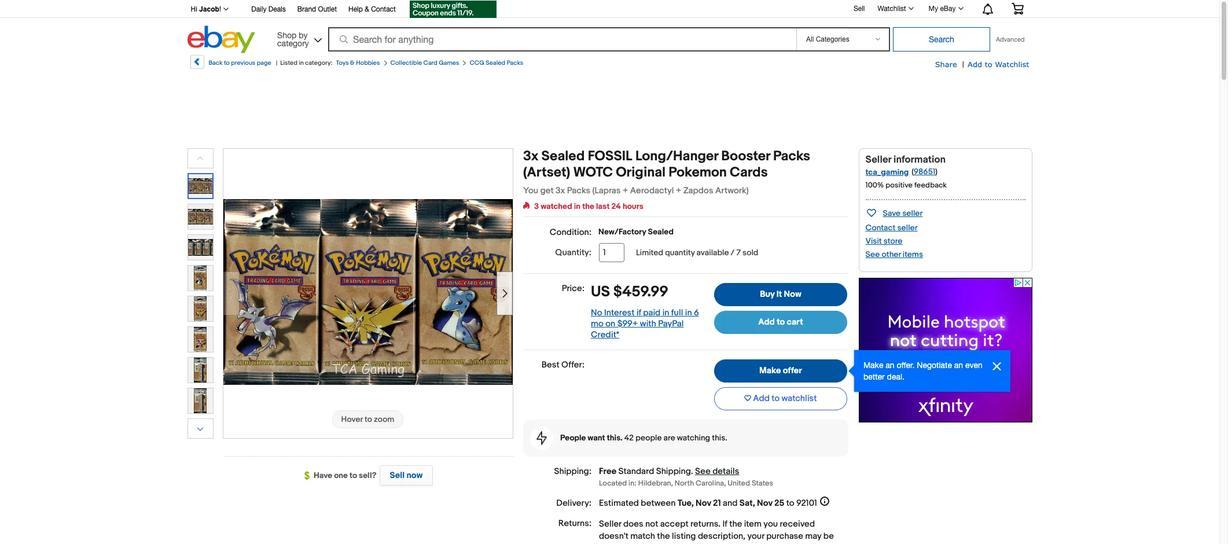 Task type: vqa. For each thing, say whether or not it's contained in the screenshot.
first an from the right
yes



Task type: locate. For each thing, give the bounding box(es) containing it.
get the coupon image
[[410, 1, 497, 18]]

3x right the get
[[556, 185, 565, 196]]

+ left zapdos
[[676, 185, 682, 196]]

2 vertical spatial packs
[[567, 185, 591, 196]]

not
[[646, 519, 659, 530]]

packs
[[507, 59, 524, 67], [774, 148, 811, 164], [567, 185, 591, 196]]

1 horizontal spatial seller
[[866, 154, 892, 166]]

picture 5 of 9 image
[[188, 296, 213, 321]]

0 horizontal spatial sell
[[390, 470, 405, 481]]

0 vertical spatial the
[[583, 201, 595, 211]]

packs right ccg
[[507, 59, 524, 67]]

the right if
[[730, 519, 742, 530]]

1 horizontal spatial watchlist
[[995, 60, 1030, 69]]

(lapras
[[593, 185, 621, 196]]

watchlist down the advanced
[[995, 60, 1030, 69]]

1 horizontal spatial this.
[[712, 433, 728, 443]]

seller inside seller does not accept returns. if the item you received doesn't match the listing description, your purchase may be eligible for
[[599, 519, 622, 530]]

see
[[866, 250, 880, 259], [695, 466, 711, 477]]

now
[[407, 470, 423, 481]]

3x up the you on the top left of the page
[[523, 148, 539, 164]]

see down the visit
[[866, 250, 880, 259]]

sell left watchlist link
[[854, 4, 865, 13]]

sell left now
[[390, 470, 405, 481]]

make up better
[[864, 361, 884, 370]]

shipping
[[656, 466, 691, 477]]

delivery:
[[557, 498, 592, 509]]

0 horizontal spatial nov
[[696, 498, 711, 509]]

with details__icon image
[[537, 431, 547, 445]]

1 horizontal spatial see
[[866, 250, 880, 259]]

accept
[[661, 519, 689, 530]]

hildebran,
[[639, 479, 673, 488]]

seller inside seller information tca_gaming ( 98651 ) 100% positive feedback
[[866, 154, 892, 166]]

to right 25
[[787, 498, 795, 509]]

packs up 3 watched in the last 24 hours at the top of the page
[[567, 185, 591, 196]]

0 vertical spatial seller
[[903, 208, 923, 218]]

contact up visit store link at the right top
[[866, 223, 896, 233]]

2 nov from the left
[[757, 498, 773, 509]]

see details link
[[695, 466, 740, 477]]

| left listed
[[276, 59, 277, 67]]

hi
[[191, 5, 197, 13]]

make inside make an offer. negotiate an even better deal.
[[864, 361, 884, 370]]

seller inside contact seller visit store see other items
[[898, 223, 918, 233]]

back
[[209, 59, 223, 67]]

other
[[882, 250, 901, 259]]

see right the .
[[695, 466, 711, 477]]

help
[[349, 5, 363, 13]]

seller up tca_gaming
[[866, 154, 892, 166]]

see other items link
[[866, 250, 923, 259]]

tue,
[[678, 498, 694, 509]]

collectible card games link
[[391, 59, 459, 67]]

last
[[596, 201, 610, 211]]

seller for save
[[903, 208, 923, 218]]

aerodactyl
[[630, 185, 674, 196]]

back to previous page
[[209, 59, 271, 67]]

1 horizontal spatial contact
[[866, 223, 896, 233]]

0 vertical spatial sealed
[[486, 59, 506, 67]]

price:
[[562, 283, 585, 294]]

(
[[912, 167, 914, 177]]

item
[[744, 519, 762, 530]]

add down buy
[[759, 317, 775, 328]]

0 horizontal spatial &
[[350, 59, 355, 67]]

have
[[314, 471, 332, 481]]

make offer
[[760, 365, 802, 376]]

1 horizontal spatial &
[[365, 5, 369, 13]]

to left cart
[[777, 317, 785, 328]]

& right the toys
[[350, 59, 355, 67]]

purchase
[[767, 531, 804, 542]]

1 vertical spatial watchlist
[[995, 60, 1030, 69]]

1 horizontal spatial 3x
[[556, 185, 565, 196]]

sell for sell
[[854, 4, 865, 13]]

brand
[[297, 5, 316, 13]]

seller down save seller
[[898, 223, 918, 233]]

2 + from the left
[[676, 185, 682, 196]]

0 horizontal spatial see
[[695, 466, 711, 477]]

ebay
[[941, 5, 956, 13]]

)
[[936, 167, 938, 177]]

daily deals
[[251, 5, 286, 13]]

1 this. from the left
[[607, 433, 623, 443]]

share | add to watchlist
[[935, 60, 1030, 69]]

category:
[[305, 59, 333, 67]]

0 horizontal spatial |
[[276, 59, 277, 67]]

1 horizontal spatial the
[[657, 531, 670, 542]]

2 this. from the left
[[712, 433, 728, 443]]

7
[[737, 248, 741, 258]]

1 horizontal spatial sell
[[854, 4, 865, 13]]

see inside contact seller visit store see other items
[[866, 250, 880, 259]]

contact right 'help'
[[371, 5, 396, 13]]

ccg sealed packs link
[[470, 59, 524, 67]]

this. right watching
[[712, 433, 728, 443]]

quantity
[[665, 248, 695, 258]]

north
[[675, 479, 694, 488]]

collectible
[[391, 59, 422, 67]]

contact
[[371, 5, 396, 13], [866, 223, 896, 233]]

add to watchlist link
[[968, 59, 1030, 70]]

add right share
[[968, 60, 983, 69]]

sat,
[[740, 498, 755, 509]]

1 horizontal spatial make
[[864, 361, 884, 370]]

it
[[777, 289, 782, 300]]

paid
[[643, 307, 661, 318]]

0 vertical spatial contact
[[371, 5, 396, 13]]

does
[[624, 519, 644, 530]]

watchlist right sell link
[[878, 5, 906, 13]]

| right "share" button
[[963, 60, 965, 69]]

condition:
[[550, 227, 592, 238]]

make left 'offer'
[[760, 365, 781, 376]]

if
[[637, 307, 642, 318]]

sell?
[[359, 471, 377, 481]]

advanced link
[[991, 28, 1031, 51]]

0 horizontal spatial +
[[623, 185, 628, 196]]

long/hanger
[[636, 148, 719, 164]]

carolina,
[[696, 479, 726, 488]]

nov left 25
[[757, 498, 773, 509]]

to right "back"
[[224, 59, 230, 67]]

nov left 21
[[696, 498, 711, 509]]

add
[[968, 60, 983, 69], [759, 317, 775, 328], [753, 393, 770, 404]]

1 vertical spatial seller
[[599, 519, 622, 530]]

2 vertical spatial add
[[753, 393, 770, 404]]

hobbies
[[356, 59, 380, 67]]

3x sealed fossil long/hanger booster packs (artset) wotc original pokemon cards you get 3x packs (lapras + aerodactyl + zapdos artwork)
[[523, 148, 811, 196]]

& right 'help'
[[365, 5, 369, 13]]

1 vertical spatial &
[[350, 59, 355, 67]]

no
[[591, 307, 603, 318]]

deals
[[269, 5, 286, 13]]

credit*
[[591, 329, 620, 340]]

!
[[219, 5, 221, 13]]

0 vertical spatial add
[[968, 60, 983, 69]]

1 horizontal spatial an
[[955, 361, 964, 370]]

make for make offer
[[760, 365, 781, 376]]

picture 4 of 9 image
[[188, 266, 213, 291]]

0 horizontal spatial packs
[[507, 59, 524, 67]]

advertisement region
[[859, 278, 1033, 423]]

see for details
[[695, 466, 711, 477]]

sealed up the get
[[542, 148, 585, 164]]

packs right cards
[[774, 148, 811, 164]]

0 vertical spatial packs
[[507, 59, 524, 67]]

0 vertical spatial watchlist
[[878, 5, 906, 13]]

to inside share | add to watchlist
[[985, 60, 993, 69]]

0 horizontal spatial this.
[[607, 433, 623, 443]]

sealed inside 3x sealed fossil long/hanger booster packs (artset) wotc original pokemon cards you get 3x packs (lapras + aerodactyl + zapdos artwork)
[[542, 148, 585, 164]]

seller right save
[[903, 208, 923, 218]]

your
[[748, 531, 765, 542]]

0 horizontal spatial sealed
[[486, 59, 506, 67]]

2 vertical spatial sealed
[[648, 227, 674, 237]]

0 horizontal spatial an
[[886, 361, 895, 370]]

share button
[[935, 59, 958, 70]]

1 vertical spatial add
[[759, 317, 775, 328]]

2 an from the left
[[955, 361, 964, 370]]

to left watchlist
[[772, 393, 780, 404]]

may
[[806, 531, 822, 542]]

an up "deal."
[[886, 361, 895, 370]]

0 vertical spatial 3x
[[523, 148, 539, 164]]

0 horizontal spatial make
[[760, 365, 781, 376]]

add to cart link
[[714, 311, 848, 334]]

1 horizontal spatial sealed
[[542, 148, 585, 164]]

$99+
[[618, 318, 638, 329]]

0 horizontal spatial 3x
[[523, 148, 539, 164]]

1 horizontal spatial +
[[676, 185, 682, 196]]

1 vertical spatial seller
[[898, 223, 918, 233]]

2 vertical spatial the
[[657, 531, 670, 542]]

add inside "button"
[[753, 393, 770, 404]]

interest
[[604, 307, 635, 318]]

0 vertical spatial &
[[365, 5, 369, 13]]

outlet
[[318, 5, 337, 13]]

sealed up limited
[[648, 227, 674, 237]]

this. left 42 at the right of page
[[607, 433, 623, 443]]

buy
[[760, 289, 775, 300]]

1 vertical spatial sealed
[[542, 148, 585, 164]]

0 horizontal spatial watchlist
[[878, 5, 906, 13]]

0 horizontal spatial contact
[[371, 5, 396, 13]]

to inside add to watchlist "button"
[[772, 393, 780, 404]]

None submit
[[893, 27, 991, 52]]

0 vertical spatial sell
[[854, 4, 865, 13]]

sell link
[[849, 4, 871, 13]]

0 vertical spatial seller
[[866, 154, 892, 166]]

2 horizontal spatial packs
[[774, 148, 811, 164]]

the left last
[[583, 201, 595, 211]]

sealed right ccg
[[486, 59, 506, 67]]

seller up doesn't
[[599, 519, 622, 530]]

1 vertical spatial sell
[[390, 470, 405, 481]]

1 horizontal spatial nov
[[757, 498, 773, 509]]

offer.
[[897, 361, 915, 370]]

to down 'advanced' link
[[985, 60, 993, 69]]

ccg
[[470, 59, 485, 67]]

to
[[224, 59, 230, 67], [985, 60, 993, 69], [777, 317, 785, 328], [772, 393, 780, 404], [350, 471, 357, 481], [787, 498, 795, 509]]

seller for information
[[866, 154, 892, 166]]

the down accept
[[657, 531, 670, 542]]

have one to sell?
[[314, 471, 377, 481]]

add down make offer link
[[753, 393, 770, 404]]

make for make an offer. negotiate an even better deal.
[[864, 361, 884, 370]]

shop by category banner
[[184, 0, 1033, 56]]

seller inside button
[[903, 208, 923, 218]]

0 vertical spatial see
[[866, 250, 880, 259]]

add to watchlist button
[[714, 387, 848, 410]]

between
[[641, 498, 676, 509]]

limited quantity available / 7 sold
[[636, 248, 759, 258]]

see inside free standard shipping . see details located in: hildebran, north carolina, united states
[[695, 466, 711, 477]]

want
[[588, 433, 605, 443]]

1 vertical spatial see
[[695, 466, 711, 477]]

add for add to cart
[[759, 317, 775, 328]]

Quantity: text field
[[599, 243, 625, 262]]

1 vertical spatial contact
[[866, 223, 896, 233]]

sell inside account navigation
[[854, 4, 865, 13]]

in
[[299, 59, 304, 67], [574, 201, 581, 211], [663, 307, 670, 318], [685, 307, 692, 318]]

1 vertical spatial 3x
[[556, 185, 565, 196]]

paypal
[[658, 318, 684, 329]]

+ up the hours
[[623, 185, 628, 196]]

1 an from the left
[[886, 361, 895, 370]]

watchlist
[[878, 5, 906, 13], [995, 60, 1030, 69]]

sealed for packs
[[486, 59, 506, 67]]

add inside share | add to watchlist
[[968, 60, 983, 69]]

make inside us $459.99 main content
[[760, 365, 781, 376]]

add to cart
[[759, 317, 803, 328]]

seller for contact
[[898, 223, 918, 233]]

make
[[864, 361, 884, 370], [760, 365, 781, 376]]

0 horizontal spatial seller
[[599, 519, 622, 530]]

an left even
[[955, 361, 964, 370]]

2 horizontal spatial the
[[730, 519, 742, 530]]

1 + from the left
[[623, 185, 628, 196]]

2 horizontal spatial sealed
[[648, 227, 674, 237]]

& inside account navigation
[[365, 5, 369, 13]]



Task type: describe. For each thing, give the bounding box(es) containing it.
for
[[631, 543, 641, 544]]

/
[[731, 248, 735, 258]]

feedback
[[915, 181, 947, 190]]

sold
[[743, 248, 759, 258]]

21
[[713, 498, 721, 509]]

collectible card games
[[391, 59, 459, 67]]

estimated
[[599, 498, 639, 509]]

picture 6 of 9 image
[[188, 327, 213, 352]]

tca_gaming link
[[866, 167, 909, 177]]

back to previous page link
[[189, 55, 271, 73]]

0 horizontal spatial the
[[583, 201, 595, 211]]

.
[[691, 466, 693, 477]]

& for contact
[[365, 5, 369, 13]]

if
[[723, 519, 728, 530]]

make an offer. negotiate an even better deal. tooltip
[[855, 350, 1011, 392]]

sell now link
[[377, 466, 433, 486]]

98651 link
[[914, 167, 936, 177]]

category
[[277, 39, 309, 48]]

in right watched
[[574, 201, 581, 211]]

3x sealed fossil long/hanger booster packs (artset) wotc original pokemon cards - picture 1 of 9 image
[[223, 199, 513, 385]]

my
[[929, 5, 939, 13]]

new/factory sealed
[[599, 227, 674, 237]]

artwork)
[[716, 185, 749, 196]]

us
[[591, 283, 610, 301]]

people want this. 42 people are watching this.
[[561, 433, 728, 443]]

information
[[894, 154, 946, 166]]

doesn't
[[599, 531, 629, 542]]

picture 3 of 9 image
[[188, 235, 213, 260]]

1 vertical spatial packs
[[774, 148, 811, 164]]

3 watched in the last 24 hours
[[534, 201, 644, 211]]

help & contact link
[[349, 3, 396, 16]]

picture 1 of 9 image
[[188, 174, 212, 198]]

standard
[[619, 466, 654, 477]]

3
[[534, 201, 539, 211]]

picture 2 of 9 image
[[188, 204, 213, 229]]

card
[[424, 59, 438, 67]]

6
[[694, 307, 699, 318]]

hi jacob !
[[191, 5, 221, 13]]

zapdos
[[684, 185, 714, 196]]

seller does not accept returns. if the item you received doesn't match the listing description, your purchase may be eligible for
[[599, 519, 834, 544]]

in left 'full'
[[663, 307, 670, 318]]

received
[[780, 519, 815, 530]]

us $459.99 main content
[[523, 148, 849, 544]]

fossil
[[588, 148, 633, 164]]

returns.
[[691, 519, 721, 530]]

account navigation
[[184, 0, 1033, 20]]

visit store link
[[866, 236, 903, 246]]

picture 8 of 9 image
[[188, 389, 213, 413]]

sealed for fossil
[[542, 148, 585, 164]]

make offer link
[[714, 360, 848, 383]]

watchlist link
[[872, 2, 919, 16]]

us $459.99
[[591, 283, 669, 301]]

1 horizontal spatial packs
[[567, 185, 591, 196]]

daily
[[251, 5, 267, 13]]

in left 6
[[685, 307, 692, 318]]

share
[[935, 60, 958, 69]]

brand outlet link
[[297, 3, 337, 16]]

100%
[[866, 181, 884, 190]]

buy it now link
[[714, 283, 848, 306]]

description,
[[698, 531, 746, 542]]

see for other
[[866, 250, 880, 259]]

get
[[540, 185, 554, 196]]

positive
[[886, 181, 913, 190]]

contact inside contact seller visit store see other items
[[866, 223, 896, 233]]

picture 7 of 9 image
[[188, 358, 213, 383]]

previous
[[231, 59, 256, 67]]

& for hobbies
[[350, 59, 355, 67]]

with
[[640, 318, 657, 329]]

add for add to watchlist
[[753, 393, 770, 404]]

1 horizontal spatial |
[[963, 60, 965, 69]]

pokemon
[[669, 164, 727, 181]]

contact seller link
[[866, 223, 918, 233]]

seller for does
[[599, 519, 622, 530]]

are
[[664, 433, 676, 443]]

no interest if paid in full in 6 mo on $99+ with paypal credit* link
[[591, 307, 699, 340]]

watchlist inside account navigation
[[878, 5, 906, 13]]

even
[[966, 361, 983, 370]]

your shopping cart image
[[1011, 3, 1025, 14]]

shop by category button
[[272, 26, 324, 51]]

to inside back to previous page "link"
[[224, 59, 230, 67]]

located
[[599, 479, 627, 488]]

shipping:
[[554, 466, 592, 477]]

free standard shipping . see details located in: hildebran, north carolina, united states
[[599, 466, 774, 488]]

1 vertical spatial the
[[730, 519, 742, 530]]

best
[[542, 360, 560, 371]]

save
[[883, 208, 901, 218]]

contact seller visit store see other items
[[866, 223, 923, 259]]

watched
[[541, 201, 572, 211]]

1 nov from the left
[[696, 498, 711, 509]]

estimated between tue, nov 21 and sat, nov 25 to 92101
[[599, 498, 817, 509]]

booster
[[722, 148, 771, 164]]

to inside add to cart link
[[777, 317, 785, 328]]

seller information tca_gaming ( 98651 ) 100% positive feedback
[[866, 154, 947, 190]]

dollar sign image
[[305, 471, 314, 481]]

watchlist inside share | add to watchlist
[[995, 60, 1030, 69]]

by
[[299, 30, 308, 40]]

sell now
[[390, 470, 423, 481]]

people
[[636, 433, 662, 443]]

Search for anything text field
[[330, 28, 794, 50]]

united
[[728, 479, 750, 488]]

one
[[334, 471, 348, 481]]

contact inside help & contact link
[[371, 5, 396, 13]]

to right the one
[[350, 471, 357, 481]]

listed
[[280, 59, 298, 67]]

98651
[[914, 167, 936, 177]]

ccg sealed packs
[[470, 59, 524, 67]]

states
[[752, 479, 774, 488]]

on
[[606, 318, 616, 329]]

none submit inside shop by category banner
[[893, 27, 991, 52]]

25
[[775, 498, 785, 509]]

in right listed
[[299, 59, 304, 67]]

now
[[784, 289, 802, 300]]

shop by category
[[277, 30, 309, 48]]

make an offer. negotiate an even better deal.
[[864, 361, 983, 382]]

toys
[[336, 59, 349, 67]]

match
[[631, 531, 655, 542]]

save seller button
[[866, 206, 923, 219]]

sell for sell now
[[390, 470, 405, 481]]



